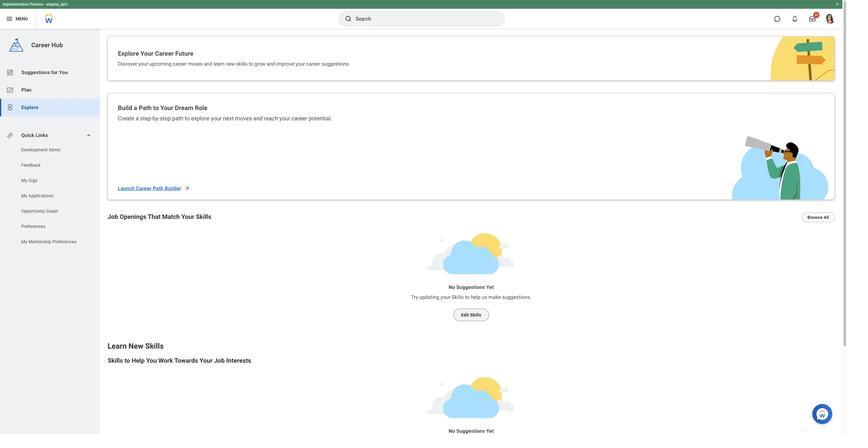 Task type: describe. For each thing, give the bounding box(es) containing it.
launch career path builder button
[[118, 182, 190, 195]]

browse all link
[[803, 212, 836, 223]]

suggestions for you
[[21, 69, 68, 75]]

list containing suggestions for you
[[0, 64, 100, 116]]

improve
[[277, 61, 294, 67]]

us
[[482, 295, 488, 300]]

explore for explore
[[21, 105, 38, 110]]

a for build
[[134, 104, 137, 112]]

to left help
[[465, 295, 470, 300]]

0 horizontal spatial moves
[[188, 61, 203, 67]]

yet
[[487, 284, 494, 290]]

learn
[[214, 61, 225, 67]]

browse
[[808, 215, 823, 220]]

career for discover your upcoming career moves and learn new skills to grow and improve your career suggestions.
[[307, 61, 321, 67]]

my mentorship preferences
[[21, 239, 77, 244]]

next
[[223, 115, 234, 122]]

match
[[162, 213, 180, 221]]

my for my mentorship preferences
[[21, 239, 27, 244]]

0 vertical spatial suggestions
[[21, 69, 50, 75]]

career hub
[[31, 41, 63, 49]]

discover
[[118, 61, 137, 67]]

my gigs link
[[21, 177, 85, 184]]

build
[[118, 104, 132, 112]]

to left "grow"
[[249, 61, 253, 67]]

your down no
[[441, 295, 451, 300]]

opportunity graph link
[[21, 208, 85, 214]]

0 horizontal spatial and
[[204, 61, 212, 67]]

job openings that match your skills
[[108, 213, 211, 221]]

builder
[[165, 185, 181, 191]]

my mentorship preferences link
[[21, 239, 85, 245]]

discover your upcoming career moves and learn new skills to grow and improve your career suggestions.
[[118, 61, 350, 67]]

graph
[[46, 209, 58, 214]]

opportunity
[[21, 209, 45, 214]]

make
[[489, 295, 501, 300]]

menu
[[16, 16, 28, 21]]

preferences link
[[21, 223, 85, 230]]

edit skills button
[[454, 309, 490, 321]]

1 vertical spatial you
[[146, 357, 157, 365]]

launch career path builder
[[118, 185, 181, 191]]

adeptai_dpt1
[[46, 2, 68, 7]]

step-
[[140, 115, 153, 122]]

plan link
[[0, 81, 100, 99]]

menu banner
[[0, 0, 843, 29]]

your right the improve
[[296, 61, 305, 67]]

quick links element
[[6, 129, 95, 142]]

towards
[[174, 357, 198, 365]]

to left "help"
[[125, 357, 130, 365]]

dashboard image
[[6, 69, 14, 76]]

future
[[175, 50, 194, 57]]

my for my gigs
[[21, 178, 27, 183]]

quick links
[[21, 132, 48, 138]]

explore link
[[0, 99, 100, 116]]

preview
[[30, 2, 43, 7]]

Search Workday  search field
[[356, 12, 492, 26]]

role
[[195, 104, 208, 112]]

to up by-
[[153, 104, 159, 112]]

hub
[[52, 41, 63, 49]]

try updating your skills to help us make suggestions.
[[411, 295, 532, 300]]

browse all
[[808, 215, 830, 220]]

timeline milestone image
[[6, 104, 14, 111]]

0 horizontal spatial suggestions.
[[322, 61, 350, 67]]

help
[[471, 295, 481, 300]]

by-
[[153, 115, 160, 122]]

for
[[51, 69, 58, 75]]

development items link
[[21, 147, 85, 153]]

0 horizontal spatial job
[[108, 213, 118, 221]]

chevron up small image
[[86, 132, 92, 139]]

your right discover at the left top of page
[[138, 61, 148, 67]]

no suggestions yet
[[449, 284, 494, 290]]

try
[[411, 295, 418, 300]]

notifications large image
[[792, 16, 799, 22]]

gigs
[[28, 178, 38, 183]]

path for a
[[139, 104, 152, 112]]

step
[[160, 115, 171, 122]]

applications
[[28, 193, 54, 198]]

a for create
[[136, 115, 139, 122]]

new
[[226, 61, 235, 67]]

1 vertical spatial moves
[[235, 115, 252, 122]]

work
[[159, 357, 173, 365]]

all
[[824, 215, 830, 220]]

preferences inside the my mentorship preferences link
[[53, 239, 77, 244]]

implementation
[[3, 2, 29, 7]]

grow
[[255, 61, 266, 67]]

career down future
[[173, 61, 187, 67]]

0 horizontal spatial you
[[59, 69, 68, 75]]

search image
[[345, 15, 352, 23]]

no
[[449, 284, 455, 290]]

to right "path"
[[185, 115, 190, 122]]

implementation preview -   adeptai_dpt1
[[3, 2, 68, 7]]

potential.
[[309, 115, 332, 122]]



Task type: locate. For each thing, give the bounding box(es) containing it.
33
[[815, 13, 819, 17]]

skills
[[196, 213, 211, 221], [452, 295, 464, 300], [471, 313, 482, 318], [145, 342, 164, 351], [108, 357, 123, 365]]

and left reach on the top of the page
[[253, 115, 263, 122]]

moves right next at the left of page
[[235, 115, 252, 122]]

0 vertical spatial you
[[59, 69, 68, 75]]

close environment banner image
[[836, 2, 840, 6]]

your up step
[[160, 104, 173, 112]]

0 vertical spatial suggestions.
[[322, 61, 350, 67]]

skills
[[236, 61, 248, 67]]

items
[[49, 147, 60, 152]]

my down the my gigs
[[21, 193, 27, 198]]

explore
[[118, 50, 139, 57], [21, 105, 38, 110]]

and for moves
[[253, 115, 263, 122]]

2 horizontal spatial career
[[155, 50, 174, 57]]

and right "grow"
[[267, 61, 275, 67]]

arrow right image
[[184, 185, 190, 192]]

a
[[134, 104, 137, 112], [136, 115, 139, 122]]

1 horizontal spatial moves
[[235, 115, 252, 122]]

inbox large image
[[810, 16, 816, 22]]

new
[[129, 342, 144, 351]]

moves
[[188, 61, 203, 67], [235, 115, 252, 122]]

path for career
[[153, 185, 164, 191]]

1 horizontal spatial job
[[214, 357, 225, 365]]

launch career path builder icon image
[[733, 136, 829, 200]]

preferences down opportunity
[[21, 224, 45, 229]]

2 vertical spatial my
[[21, 239, 27, 244]]

a right "build"
[[134, 104, 137, 112]]

0 horizontal spatial preferences
[[21, 224, 45, 229]]

job left 'openings'
[[108, 213, 118, 221]]

1 vertical spatial job
[[214, 357, 225, 365]]

career up upcoming
[[155, 50, 174, 57]]

3 my from the top
[[21, 239, 27, 244]]

1 vertical spatial a
[[136, 115, 139, 122]]

your left next at the left of page
[[211, 115, 222, 122]]

0 horizontal spatial career
[[31, 41, 50, 49]]

2 horizontal spatial and
[[267, 61, 275, 67]]

career
[[173, 61, 187, 67], [307, 61, 321, 67], [292, 115, 308, 122]]

development items
[[21, 147, 60, 152]]

1 vertical spatial preferences
[[53, 239, 77, 244]]

edit skills
[[462, 313, 482, 318]]

learn new skills
[[108, 342, 164, 351]]

path left builder at the top left
[[153, 185, 164, 191]]

my
[[21, 178, 27, 183], [21, 193, 27, 198], [21, 239, 27, 244]]

build a path to your dream role
[[118, 104, 208, 112]]

moves down future
[[188, 61, 203, 67]]

0 vertical spatial my
[[21, 178, 27, 183]]

reach
[[264, 115, 278, 122]]

2 my from the top
[[21, 193, 27, 198]]

explore for explore your career future
[[118, 50, 139, 57]]

and for grow
[[267, 61, 275, 67]]

1 horizontal spatial and
[[253, 115, 263, 122]]

my for my applications
[[21, 193, 27, 198]]

explore your career future
[[118, 50, 194, 57]]

suggestions for you link
[[0, 64, 100, 81]]

your right reach on the top of the page
[[280, 115, 290, 122]]

my left gigs
[[21, 178, 27, 183]]

1 vertical spatial explore
[[21, 105, 38, 110]]

path
[[172, 115, 183, 122]]

0 horizontal spatial path
[[139, 104, 152, 112]]

onboarding home image
[[6, 86, 14, 94]]

0 vertical spatial career
[[31, 41, 50, 49]]

profile logan mcneil image
[[826, 14, 836, 25]]

dream
[[175, 104, 193, 112]]

edit
[[462, 313, 469, 318]]

1 vertical spatial suggestions
[[457, 284, 485, 290]]

upcoming
[[149, 61, 172, 67]]

suggestions
[[21, 69, 50, 75], [457, 284, 485, 290]]

career right launch
[[136, 185, 152, 191]]

1 vertical spatial path
[[153, 185, 164, 191]]

explore down plan at the top left of the page
[[21, 105, 38, 110]]

interests
[[226, 357, 251, 365]]

suggestions up the try updating your skills to help us make suggestions.
[[457, 284, 485, 290]]

0 vertical spatial list
[[0, 64, 100, 116]]

1 horizontal spatial suggestions.
[[503, 295, 532, 300]]

link image
[[6, 132, 14, 139]]

1 vertical spatial career
[[155, 50, 174, 57]]

1 vertical spatial my
[[21, 193, 27, 198]]

mentorship
[[28, 239, 51, 244]]

list
[[0, 64, 100, 116], [0, 147, 100, 247]]

development
[[21, 147, 48, 152]]

explore up discover at the left top of page
[[118, 50, 139, 57]]

to
[[249, 61, 253, 67], [153, 104, 159, 112], [185, 115, 190, 122], [465, 295, 470, 300], [125, 357, 130, 365]]

career
[[31, 41, 50, 49], [155, 50, 174, 57], [136, 185, 152, 191]]

learn
[[108, 342, 127, 351]]

justify image
[[6, 15, 13, 23]]

your right towards
[[200, 357, 213, 365]]

1 horizontal spatial you
[[146, 357, 157, 365]]

feedback
[[21, 163, 41, 168]]

your
[[138, 61, 148, 67], [296, 61, 305, 67], [211, 115, 222, 122], [280, 115, 290, 122], [441, 295, 451, 300]]

updating
[[420, 295, 440, 300]]

career left potential.
[[292, 115, 308, 122]]

path inside button
[[153, 185, 164, 191]]

0 vertical spatial preferences
[[21, 224, 45, 229]]

create a step-by-step path to explore your next moves and reach your career potential.
[[118, 115, 332, 122]]

my left mentorship
[[21, 239, 27, 244]]

my applications link
[[21, 193, 85, 199]]

0 vertical spatial explore
[[118, 50, 139, 57]]

1 horizontal spatial preferences
[[53, 239, 77, 244]]

job left interests
[[214, 357, 225, 365]]

0 vertical spatial a
[[134, 104, 137, 112]]

menu button
[[0, 9, 36, 29]]

opportunity graph
[[21, 209, 58, 214]]

1 my from the top
[[21, 178, 27, 183]]

2 list from the top
[[0, 147, 100, 247]]

a left step-
[[136, 115, 139, 122]]

0 horizontal spatial explore
[[21, 105, 38, 110]]

0 vertical spatial moves
[[188, 61, 203, 67]]

2 vertical spatial career
[[136, 185, 152, 191]]

you right "help"
[[146, 357, 157, 365]]

you right for
[[59, 69, 68, 75]]

my gigs
[[21, 178, 38, 183]]

your right match
[[182, 213, 195, 221]]

quick
[[21, 132, 34, 138]]

1 horizontal spatial career
[[136, 185, 152, 191]]

preferences inside preferences link
[[21, 224, 45, 229]]

links
[[36, 132, 48, 138]]

and left learn
[[204, 61, 212, 67]]

0 vertical spatial job
[[108, 213, 118, 221]]

0 vertical spatial path
[[139, 104, 152, 112]]

you
[[59, 69, 68, 75], [146, 357, 157, 365]]

-
[[44, 2, 45, 7]]

job
[[108, 213, 118, 221], [214, 357, 225, 365]]

that
[[148, 213, 161, 221]]

skills to help you work towards your job interests
[[108, 357, 251, 365]]

path up step-
[[139, 104, 152, 112]]

openings
[[120, 213, 146, 221]]

suggestions left for
[[21, 69, 50, 75]]

create
[[118, 115, 134, 122]]

1 horizontal spatial explore
[[118, 50, 139, 57]]

1 list from the top
[[0, 64, 100, 116]]

plan
[[21, 87, 32, 93]]

suggestions.
[[322, 61, 350, 67], [503, 295, 532, 300]]

your up upcoming
[[141, 50, 154, 57]]

career left hub
[[31, 41, 50, 49]]

career right the improve
[[307, 61, 321, 67]]

launch
[[118, 185, 135, 191]]

1 vertical spatial suggestions.
[[503, 295, 532, 300]]

1 horizontal spatial suggestions
[[457, 284, 485, 290]]

1 vertical spatial list
[[0, 147, 100, 247]]

career for create a step-by-step path to explore your next moves and reach your career potential.
[[292, 115, 308, 122]]

career inside button
[[136, 185, 152, 191]]

33 button
[[806, 12, 820, 26]]

path
[[139, 104, 152, 112], [153, 185, 164, 191]]

0 horizontal spatial suggestions
[[21, 69, 50, 75]]

list containing development items
[[0, 147, 100, 247]]

skills inside button
[[471, 313, 482, 318]]

preferences down preferences link
[[53, 239, 77, 244]]

explore
[[191, 115, 210, 122]]

1 horizontal spatial path
[[153, 185, 164, 191]]

my applications
[[21, 193, 54, 198]]

feedback link
[[21, 162, 85, 168]]

help
[[132, 357, 145, 365]]

your
[[141, 50, 154, 57], [160, 104, 173, 112], [182, 213, 195, 221], [200, 357, 213, 365]]



Task type: vqa. For each thing, say whether or not it's contained in the screenshot.
third Campaign from the top
no



